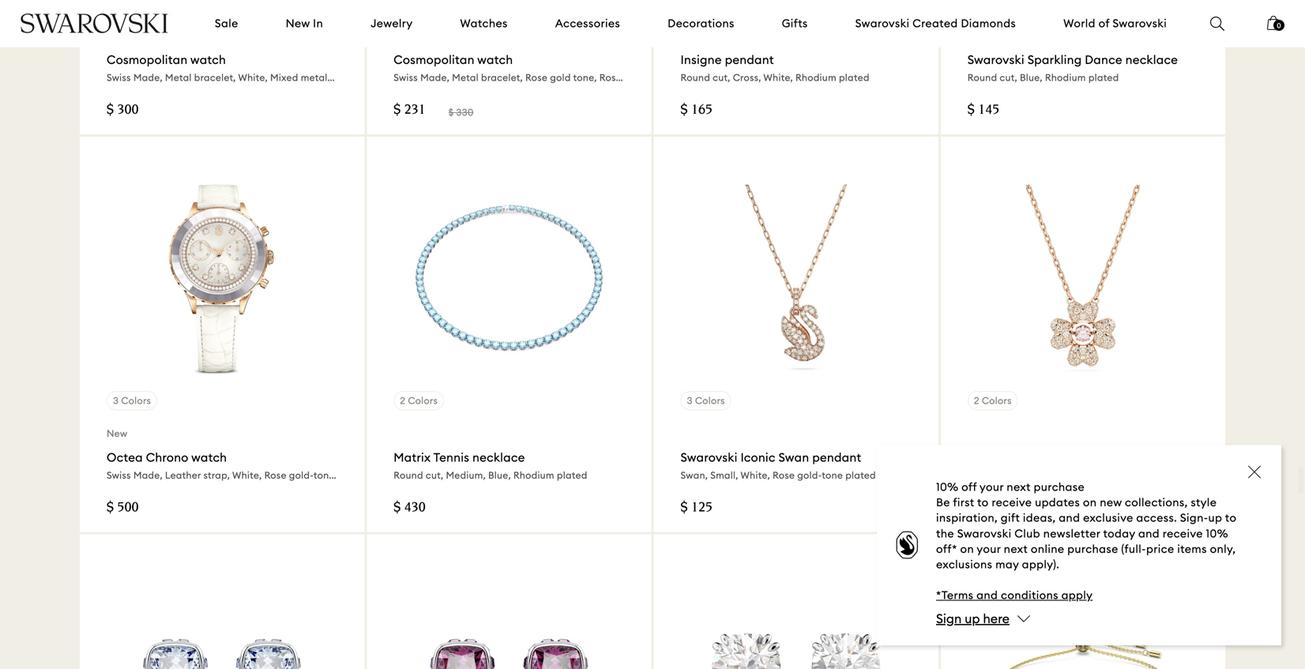 Task type: describe. For each thing, give the bounding box(es) containing it.
club
[[1015, 527, 1041, 541]]

*terms and conditions apply
[[936, 588, 1093, 603]]

cut, inside insigne pendant round cut, cross, white, rhodium plated
[[713, 72, 731, 84]]

clover,
[[968, 469, 1000, 481]]

0 vertical spatial your
[[980, 480, 1004, 494]]

new for new
[[107, 427, 127, 439]]

access.
[[1137, 511, 1177, 525]]

gift
[[1001, 511, 1020, 525]]

clover, white, rose gold-tone plated
[[968, 469, 1138, 481]]

search image image
[[1211, 17, 1225, 31]]

plated inside the swarovski iconic swan pendant swan, small, white, rose gold-tone plated
[[846, 469, 876, 481]]

$ 231
[[394, 104, 426, 118]]

$ 125
[[681, 501, 713, 516]]

here
[[983, 611, 1010, 627]]

exclusions
[[936, 558, 993, 572]]

insigne
[[681, 52, 722, 67]]

world of swarovski
[[1064, 16, 1167, 30]]

0 link
[[1267, 14, 1285, 41]]

new in
[[286, 16, 323, 30]]

insigne pendant round cut, cross, white, rhodium plated
[[681, 52, 870, 84]]

2 cosmopolitan watch from the left
[[394, 52, 513, 67]]

*terms and conditions apply link
[[936, 588, 1093, 603]]

rhodium for swarovski sparkling dance necklace
[[1045, 72, 1086, 84]]

swarovski for swan
[[681, 450, 738, 465]]

tennis
[[434, 450, 470, 465]]

updates
[[1035, 496, 1080, 510]]

decorations
[[668, 16, 735, 30]]

plated inside insigne pendant round cut, cross, white, rhodium plated
[[839, 72, 870, 84]]

new for new in
[[286, 16, 310, 30]]

new
[[1100, 496, 1122, 510]]

1 3 colors from the left
[[113, 395, 151, 407]]

$ 145
[[968, 104, 1000, 118]]

(full-
[[1122, 542, 1147, 556]]

1 vertical spatial receive
[[1163, 527, 1203, 541]]

swarovski created diamonds
[[856, 16, 1016, 30]]

$ 330
[[449, 106, 474, 118]]

small,
[[711, 469, 738, 481]]

octea chrono watch
[[107, 450, 227, 465]]

decorations link
[[668, 16, 735, 31]]

$ 430
[[394, 501, 426, 516]]

ideas,
[[1023, 511, 1056, 525]]

2 colors for $ 430
[[400, 395, 438, 407]]

items
[[1178, 542, 1207, 556]]

apply).
[[1022, 558, 1060, 572]]

plated inside matrix tennis necklace round cut, medium, blue, rhodium plated
[[557, 469, 588, 481]]

newsletter
[[1044, 527, 1101, 541]]

exclusive
[[1083, 511, 1134, 525]]

necklace inside swarovski sparkling dance necklace round cut, blue, rhodium plated
[[1126, 52, 1178, 67]]

white, inside the swarovski iconic swan pendant swan, small, white, rose gold-tone plated
[[741, 469, 770, 481]]

swarovski right of
[[1113, 16, 1167, 30]]

cut, inside matrix tennis necklace round cut, medium, blue, rhodium plated
[[426, 469, 444, 481]]

the
[[936, 527, 955, 541]]

octea
[[107, 450, 143, 465]]

online
[[1031, 542, 1065, 556]]

accessories link
[[555, 16, 620, 31]]

1 horizontal spatial and
[[1059, 511, 1080, 525]]

1 cosmopolitan from the left
[[107, 52, 188, 67]]

watches link
[[460, 16, 508, 31]]

rhodium for matrix tennis necklace
[[514, 469, 555, 481]]

0
[[1277, 21, 1281, 30]]

off
[[962, 480, 977, 494]]

jewelry link
[[371, 16, 413, 31]]

gifts link
[[782, 16, 808, 31]]

only,
[[1210, 542, 1236, 556]]

0 vertical spatial next
[[1007, 480, 1031, 494]]

1 vertical spatial and
[[1139, 527, 1160, 541]]

1 vertical spatial on
[[960, 542, 974, 556]]

sign up here link
[[936, 611, 1010, 627]]

2 3 colors from the left
[[687, 395, 725, 407]]

$ 300
[[107, 104, 139, 118]]

inspiration,
[[936, 511, 998, 525]]

watches
[[460, 16, 508, 30]]

swan
[[779, 450, 809, 465]]

be
[[936, 496, 950, 510]]

round inside insigne pendant round cut, cross, white, rhodium plated
[[681, 72, 710, 84]]

sparkling
[[1028, 52, 1082, 67]]

in
[[313, 16, 323, 30]]

swarovski image
[[20, 13, 169, 33]]

2 colors for $ 165
[[974, 395, 1012, 407]]

accessories
[[555, 16, 620, 30]]

iconic
[[741, 450, 776, 465]]



Task type: locate. For each thing, give the bounding box(es) containing it.
1 horizontal spatial new
[[286, 16, 310, 30]]

1 horizontal spatial 10%
[[1206, 527, 1229, 541]]

2 horizontal spatial cut,
[[1000, 72, 1018, 84]]

1 gold- from the left
[[797, 469, 822, 481]]

cut, down tennis
[[426, 469, 444, 481]]

your
[[980, 480, 1004, 494], [977, 542, 1001, 556]]

2 gold- from the left
[[1059, 469, 1084, 481]]

receive up the items
[[1163, 527, 1203, 541]]

1 horizontal spatial on
[[1083, 496, 1097, 510]]

necklace inside matrix tennis necklace round cut, medium, blue, rhodium plated
[[473, 450, 525, 465]]

cart-mobile image image
[[1267, 16, 1280, 30]]

1 horizontal spatial rose
[[1035, 469, 1057, 481]]

0 vertical spatial to
[[978, 496, 989, 510]]

world
[[1064, 16, 1096, 30]]

1 vertical spatial your
[[977, 542, 1001, 556]]

swarovski down inspiration,
[[957, 527, 1012, 541]]

plated inside swarovski sparkling dance necklace round cut, blue, rhodium plated
[[1089, 72, 1119, 84]]

swarovski for diamonds
[[856, 16, 910, 30]]

swarovski inside swarovski sparkling dance necklace round cut, blue, rhodium plated
[[968, 52, 1025, 67]]

swarovski iconic swan pendant swan, small, white, rose gold-tone plated
[[681, 450, 876, 481]]

2 cosmopolitan from the left
[[394, 52, 475, 67]]

cross,
[[733, 72, 761, 84]]

1 vertical spatial pendant
[[812, 450, 862, 465]]

1 horizontal spatial 2 colors
[[974, 395, 1012, 407]]

up right sign
[[965, 611, 980, 627]]

purchase up updates
[[1034, 480, 1085, 494]]

new in link
[[286, 16, 323, 31]]

2 tone from the left
[[1084, 469, 1105, 481]]

up down style
[[1209, 511, 1223, 525]]

*terms
[[936, 588, 974, 603]]

rhodium inside insigne pendant round cut, cross, white, rhodium plated
[[796, 72, 837, 84]]

2 horizontal spatial and
[[1139, 527, 1160, 541]]

cosmopolitan up $ 300
[[107, 52, 188, 67]]

white, right cross,
[[764, 72, 793, 84]]

2 colors up matrix
[[400, 395, 438, 407]]

pendant inside the swarovski iconic swan pendant swan, small, white, rose gold-tone plated
[[812, 450, 862, 465]]

watch down sale link
[[190, 52, 226, 67]]

cut, left cross,
[[713, 72, 731, 84]]

rhodium inside swarovski sparkling dance necklace round cut, blue, rhodium plated
[[1045, 72, 1086, 84]]

matrix
[[394, 450, 431, 465]]

rose inside the swarovski iconic swan pendant swan, small, white, rose gold-tone plated
[[773, 469, 795, 481]]

swarovski sparkling dance necklace round cut, blue, rhodium plated
[[968, 52, 1178, 84]]

round inside matrix tennis necklace round cut, medium, blue, rhodium plated
[[394, 469, 423, 481]]

matrix tennis necklace round cut, medium, blue, rhodium plated
[[394, 450, 588, 481]]

0 horizontal spatial and
[[977, 588, 998, 603]]

1 vertical spatial up
[[965, 611, 980, 627]]

and up here
[[977, 588, 998, 603]]

watch right chrono
[[191, 450, 227, 465]]

chrono
[[146, 450, 189, 465]]

new
[[286, 16, 310, 30], [107, 427, 127, 439]]

gold- inside the swarovski iconic swan pendant swan, small, white, rose gold-tone plated
[[797, 469, 822, 481]]

apply
[[1062, 588, 1093, 603]]

style
[[1191, 496, 1217, 510]]

gifts
[[782, 16, 808, 30]]

blue, for sparkling
[[1020, 72, 1043, 84]]

0 vertical spatial up
[[1209, 511, 1223, 525]]

0 vertical spatial new
[[286, 16, 310, 30]]

$ 500
[[107, 501, 139, 516]]

cosmopolitan
[[107, 52, 188, 67], [394, 52, 475, 67]]

new up octea
[[107, 427, 127, 439]]

on
[[1083, 496, 1097, 510], [960, 542, 974, 556]]

$ 165 down insigne
[[681, 104, 713, 118]]

blue, down sparkling
[[1020, 72, 1043, 84]]

rhodium down sparkling
[[1045, 72, 1086, 84]]

up
[[1209, 511, 1223, 525], [965, 611, 980, 627]]

1 vertical spatial blue,
[[488, 469, 511, 481]]

10% up be
[[936, 480, 959, 494]]

0 horizontal spatial cosmopolitan watch
[[107, 52, 226, 67]]

1 horizontal spatial sale
[[394, 30, 414, 42]]

1 horizontal spatial to
[[1225, 511, 1237, 525]]

to right "first"
[[978, 496, 989, 510]]

and up newsletter
[[1059, 511, 1080, 525]]

2 horizontal spatial round
[[968, 72, 997, 84]]

3 colors up swan,
[[687, 395, 725, 407]]

1 vertical spatial necklace
[[473, 450, 525, 465]]

0 vertical spatial on
[[1083, 496, 1097, 510]]

1 vertical spatial 10%
[[1206, 527, 1229, 541]]

0 vertical spatial purchase
[[1034, 480, 1085, 494]]

0 horizontal spatial cosmopolitan
[[107, 52, 188, 67]]

gold- down 'swan'
[[797, 469, 822, 481]]

0 horizontal spatial receive
[[992, 496, 1032, 510]]

world of swarovski link
[[1064, 16, 1167, 31]]

new left in on the left top of the page
[[286, 16, 310, 30]]

round
[[681, 72, 710, 84], [968, 72, 997, 84], [394, 469, 423, 481]]

0 horizontal spatial 2 colors
[[400, 395, 438, 407]]

0 horizontal spatial blue,
[[488, 469, 511, 481]]

$ 165 down off
[[968, 501, 1000, 516]]

blue, right medium,
[[488, 469, 511, 481]]

cosmopolitan watch
[[107, 52, 226, 67], [394, 52, 513, 67]]

1 2 colors from the left
[[400, 395, 438, 407]]

price
[[1147, 542, 1175, 556]]

rose down 'swan'
[[773, 469, 795, 481]]

1 vertical spatial new
[[107, 427, 127, 439]]

blue, inside matrix tennis necklace round cut, medium, blue, rhodium plated
[[488, 469, 511, 481]]

to
[[978, 496, 989, 510], [1225, 511, 1237, 525]]

blue, inside swarovski sparkling dance necklace round cut, blue, rhodium plated
[[1020, 72, 1043, 84]]

2 vertical spatial and
[[977, 588, 998, 603]]

swarovski created diamonds link
[[856, 16, 1016, 31]]

white, down iconic
[[741, 469, 770, 481]]

first
[[953, 496, 975, 510]]

tone inside the swarovski iconic swan pendant swan, small, white, rose gold-tone plated
[[822, 469, 843, 481]]

1 vertical spatial next
[[1004, 542, 1028, 556]]

0 horizontal spatial sale
[[215, 16, 238, 30]]

diamonds
[[961, 16, 1016, 30]]

1 horizontal spatial 3 colors
[[687, 395, 725, 407]]

1 horizontal spatial cosmopolitan watch
[[394, 52, 513, 67]]

collections,
[[1125, 496, 1188, 510]]

cut, down diamonds
[[1000, 72, 1018, 84]]

dance
[[1085, 52, 1123, 67]]

1 cosmopolitan watch from the left
[[107, 52, 226, 67]]

sale link
[[215, 16, 238, 31]]

1 horizontal spatial rhodium
[[796, 72, 837, 84]]

rhodium right medium,
[[514, 469, 555, 481]]

purchase down newsletter
[[1068, 542, 1119, 556]]

2 horizontal spatial rhodium
[[1045, 72, 1086, 84]]

1 horizontal spatial blue,
[[1020, 72, 1043, 84]]

0 horizontal spatial 10%
[[936, 480, 959, 494]]

sign
[[936, 611, 962, 627]]

of
[[1099, 16, 1110, 30]]

sale up $ 231
[[394, 30, 414, 42]]

0 horizontal spatial $ 165
[[681, 104, 713, 118]]

round down insigne
[[681, 72, 710, 84]]

on up exclusions
[[960, 542, 974, 556]]

today
[[1103, 527, 1136, 541]]

1 vertical spatial to
[[1225, 511, 1237, 525]]

1 tone from the left
[[822, 469, 843, 481]]

pendant
[[725, 52, 774, 67], [812, 450, 862, 465]]

sale left the new in in the top left of the page
[[215, 16, 238, 30]]

1 horizontal spatial gold-
[[1059, 469, 1084, 481]]

pendant inside insigne pendant round cut, cross, white, rhodium plated
[[725, 52, 774, 67]]

1 horizontal spatial up
[[1209, 511, 1223, 525]]

on left new
[[1083, 496, 1097, 510]]

10% off your next purchase be first to receive updates on new collections, style inspiration, gift ideas, and exclusive access. sign-up to the swarovski club newsletter today and receive 10% off* on your next online purchase (full-price items only, exclusions may apply).
[[936, 480, 1237, 572]]

0 horizontal spatial on
[[960, 542, 974, 556]]

1 horizontal spatial pendant
[[812, 450, 862, 465]]

blue, for tennis
[[488, 469, 511, 481]]

swan,
[[681, 469, 708, 481]]

swarovski inside the swarovski iconic swan pendant swan, small, white, rose gold-tone plated
[[681, 450, 738, 465]]

round down matrix
[[394, 469, 423, 481]]

1 horizontal spatial cut,
[[713, 72, 731, 84]]

0 horizontal spatial round
[[394, 469, 423, 481]]

watch down watches link
[[478, 52, 513, 67]]

next up gift
[[1007, 480, 1031, 494]]

off*
[[936, 542, 957, 556]]

10% up "only,"
[[1206, 527, 1229, 541]]

watch
[[190, 52, 226, 67], [478, 52, 513, 67], [191, 450, 227, 465]]

cosmopolitan down jewelry link
[[394, 52, 475, 67]]

up inside 10% off your next purchase be first to receive updates on new collections, style inspiration, gift ideas, and exclusive access. sign-up to the swarovski club newsletter today and receive 10% off* on your next online purchase (full-price items only, exclusions may apply).
[[1209, 511, 1223, 525]]

2 2 colors from the left
[[974, 395, 1012, 407]]

rose
[[773, 469, 795, 481], [1035, 469, 1057, 481]]

necklace up medium,
[[473, 450, 525, 465]]

0 vertical spatial $ 165
[[681, 104, 713, 118]]

your right off
[[980, 480, 1004, 494]]

swarovski up swan,
[[681, 450, 738, 465]]

rose up updates
[[1035, 469, 1057, 481]]

swarovski left 'created'
[[856, 16, 910, 30]]

1 vertical spatial purchase
[[1068, 542, 1119, 556]]

blue,
[[1020, 72, 1043, 84], [488, 469, 511, 481]]

0 horizontal spatial new
[[107, 427, 127, 439]]

0 horizontal spatial cut,
[[426, 469, 444, 481]]

0 vertical spatial 10%
[[936, 480, 959, 494]]

0 horizontal spatial necklace
[[473, 450, 525, 465]]

rhodium
[[796, 72, 837, 84], [1045, 72, 1086, 84], [514, 469, 555, 481]]

0 horizontal spatial rhodium
[[514, 469, 555, 481]]

rhodium inside matrix tennis necklace round cut, medium, blue, rhodium plated
[[514, 469, 555, 481]]

0 vertical spatial receive
[[992, 496, 1032, 510]]

necklace right dance
[[1126, 52, 1178, 67]]

white, right 'clover,' at the bottom of page
[[1003, 469, 1032, 481]]

$ 165
[[681, 104, 713, 118], [968, 501, 1000, 516]]

cosmopolitan watch up $ 300
[[107, 52, 226, 67]]

rhodium down gifts link
[[796, 72, 837, 84]]

cosmopolitan watch down watches link
[[394, 52, 513, 67]]

0 horizontal spatial to
[[978, 496, 989, 510]]

next
[[1007, 480, 1031, 494], [1004, 542, 1028, 556]]

gold-
[[797, 469, 822, 481], [1059, 469, 1084, 481]]

round inside swarovski sparkling dance necklace round cut, blue, rhodium plated
[[968, 72, 997, 84]]

2 colors
[[400, 395, 438, 407], [974, 395, 1012, 407]]

1 horizontal spatial receive
[[1163, 527, 1203, 541]]

0 vertical spatial necklace
[[1126, 52, 1178, 67]]

your up may
[[977, 542, 1001, 556]]

0 horizontal spatial rose
[[773, 469, 795, 481]]

0 horizontal spatial pendant
[[725, 52, 774, 67]]

swarovski for dance
[[968, 52, 1025, 67]]

jewelry
[[371, 16, 413, 30]]

10%
[[936, 480, 959, 494], [1206, 527, 1229, 541]]

sign-
[[1180, 511, 1209, 525]]

1 horizontal spatial tone
[[1084, 469, 1105, 481]]

swarovski down diamonds
[[968, 52, 1025, 67]]

1 vertical spatial $ 165
[[968, 501, 1000, 516]]

1 horizontal spatial necklace
[[1126, 52, 1178, 67]]

and
[[1059, 511, 1080, 525], [1139, 527, 1160, 541], [977, 588, 998, 603]]

0 horizontal spatial tone
[[822, 469, 843, 481]]

white, inside insigne pendant round cut, cross, white, rhodium plated
[[764, 72, 793, 84]]

gold- up updates
[[1059, 469, 1084, 481]]

receive
[[992, 496, 1032, 510], [1163, 527, 1203, 541]]

1 horizontal spatial $ 165
[[968, 501, 1000, 516]]

swarovski
[[856, 16, 910, 30], [1113, 16, 1167, 30], [968, 52, 1025, 67], [681, 450, 738, 465], [957, 527, 1012, 541]]

0 horizontal spatial gold-
[[797, 469, 822, 481]]

0 horizontal spatial up
[[965, 611, 980, 627]]

1 rose from the left
[[773, 469, 795, 481]]

swarovski inside 10% off your next purchase be first to receive updates on new collections, style inspiration, gift ideas, and exclusive access. sign-up to the swarovski club newsletter today and receive 10% off* on your next online purchase (full-price items only, exclusions may apply).
[[957, 527, 1012, 541]]

0 vertical spatial and
[[1059, 511, 1080, 525]]

0 vertical spatial blue,
[[1020, 72, 1043, 84]]

conditions
[[1001, 588, 1059, 603]]

cut, inside swarovski sparkling dance necklace round cut, blue, rhodium plated
[[1000, 72, 1018, 84]]

1 horizontal spatial cosmopolitan
[[394, 52, 475, 67]]

and down access.
[[1139, 527, 1160, 541]]

created
[[913, 16, 958, 30]]

to up "only,"
[[1225, 511, 1237, 525]]

next up may
[[1004, 542, 1028, 556]]

1 horizontal spatial round
[[681, 72, 710, 84]]

0 horizontal spatial 3 colors
[[113, 395, 151, 407]]

cut,
[[713, 72, 731, 84], [1000, 72, 1018, 84], [426, 469, 444, 481]]

0 vertical spatial pendant
[[725, 52, 774, 67]]

2 colors up 'clover,' at the bottom of page
[[974, 395, 1012, 407]]

round up $ 145
[[968, 72, 997, 84]]

pendant right 'swan'
[[812, 450, 862, 465]]

necklace
[[1126, 52, 1178, 67], [473, 450, 525, 465]]

3 colors up octea
[[113, 395, 151, 407]]

medium,
[[446, 469, 486, 481]]

sign up here
[[936, 611, 1010, 627]]

pendant up cross,
[[725, 52, 774, 67]]

purchase
[[1034, 480, 1085, 494], [1068, 542, 1119, 556]]

2 rose from the left
[[1035, 469, 1057, 481]]

receive up gift
[[992, 496, 1032, 510]]

may
[[996, 558, 1019, 572]]

plated
[[839, 72, 870, 84], [1089, 72, 1119, 84], [557, 469, 588, 481], [846, 469, 876, 481], [1108, 469, 1138, 481]]



Task type: vqa. For each thing, say whether or not it's contained in the screenshot.
left login icon
no



